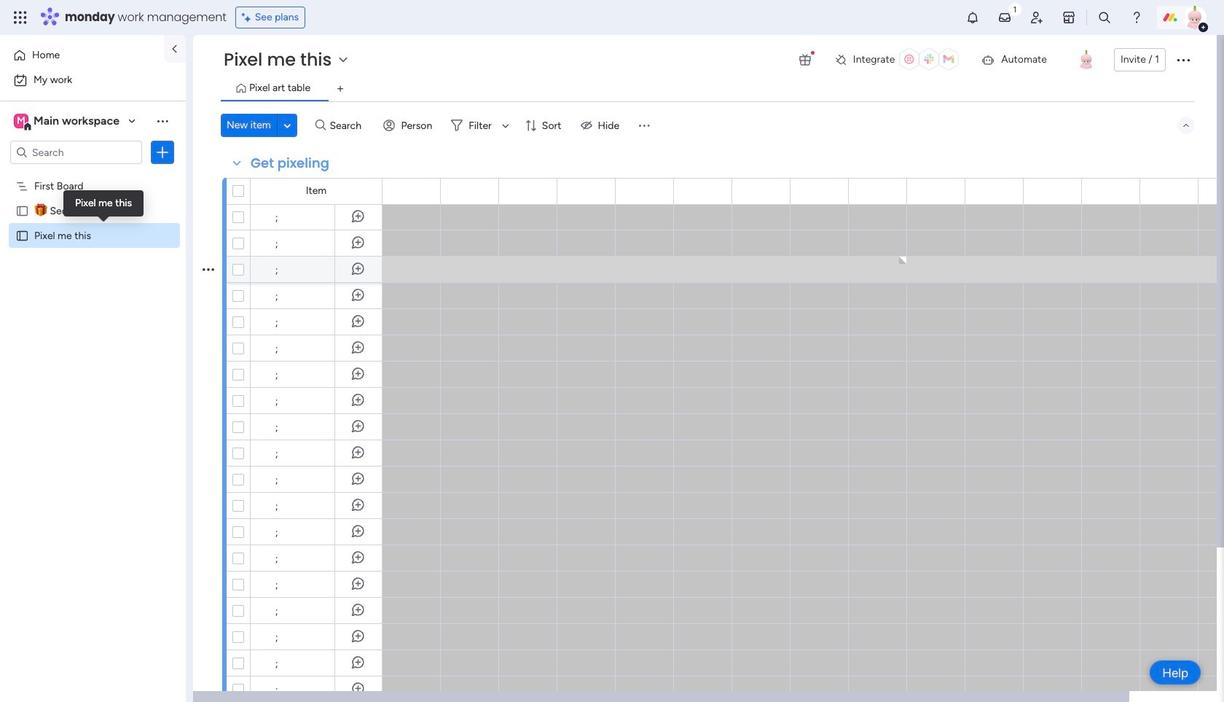 Task type: vqa. For each thing, say whether or not it's contained in the screenshot.
rightmost Options image
yes



Task type: describe. For each thing, give the bounding box(es) containing it.
see plans image
[[242, 9, 255, 26]]

ruby anderson image
[[1184, 6, 1207, 29]]

update feed image
[[998, 10, 1013, 25]]

angle down image
[[284, 120, 291, 131]]

arrow down image
[[497, 117, 515, 134]]

help image
[[1130, 10, 1145, 25]]

notifications image
[[966, 10, 981, 25]]

ruby anderson image
[[1077, 50, 1096, 69]]

menu image
[[637, 118, 652, 133]]

2 public board image from the top
[[15, 228, 29, 242]]

Search in workspace field
[[31, 144, 122, 161]]

2 vertical spatial option
[[0, 172, 186, 175]]

invite members image
[[1030, 10, 1045, 25]]

search everything image
[[1098, 10, 1113, 25]]

workspace selection element
[[14, 112, 122, 131]]

1 horizontal spatial options image
[[1175, 51, 1193, 69]]

1 image
[[1009, 1, 1022, 17]]



Task type: locate. For each thing, give the bounding box(es) containing it.
select product image
[[13, 10, 28, 25]]

0 horizontal spatial options image
[[155, 145, 170, 160]]

option
[[9, 44, 155, 67], [9, 69, 177, 92], [0, 172, 186, 175]]

1 public board image from the top
[[15, 203, 29, 217]]

tab
[[329, 77, 352, 101]]

Search field
[[326, 115, 370, 136]]

1 vertical spatial option
[[9, 69, 177, 92]]

0 vertical spatial public board image
[[15, 203, 29, 217]]

collapse image
[[1181, 120, 1193, 131]]

workspace image
[[14, 113, 28, 129]]

0 vertical spatial options image
[[1175, 51, 1193, 69]]

add view image
[[338, 83, 343, 94]]

options image
[[155, 145, 170, 160], [203, 251, 214, 288]]

list box
[[0, 170, 186, 444]]

v2 search image
[[316, 117, 326, 134]]

1 vertical spatial options image
[[203, 671, 214, 702]]

0 horizontal spatial options image
[[203, 671, 214, 702]]

0 vertical spatial option
[[9, 44, 155, 67]]

options image
[[1175, 51, 1193, 69], [203, 671, 214, 702]]

workspace options image
[[155, 114, 170, 128]]

1 vertical spatial public board image
[[15, 228, 29, 242]]

monday marketplace image
[[1062, 10, 1077, 25]]

public board image
[[15, 203, 29, 217], [15, 228, 29, 242]]

0 vertical spatial options image
[[155, 145, 170, 160]]

None field
[[247, 154, 333, 173]]

1 vertical spatial options image
[[203, 251, 214, 288]]

1 horizontal spatial options image
[[203, 251, 214, 288]]

tab list
[[221, 77, 1196, 101]]



